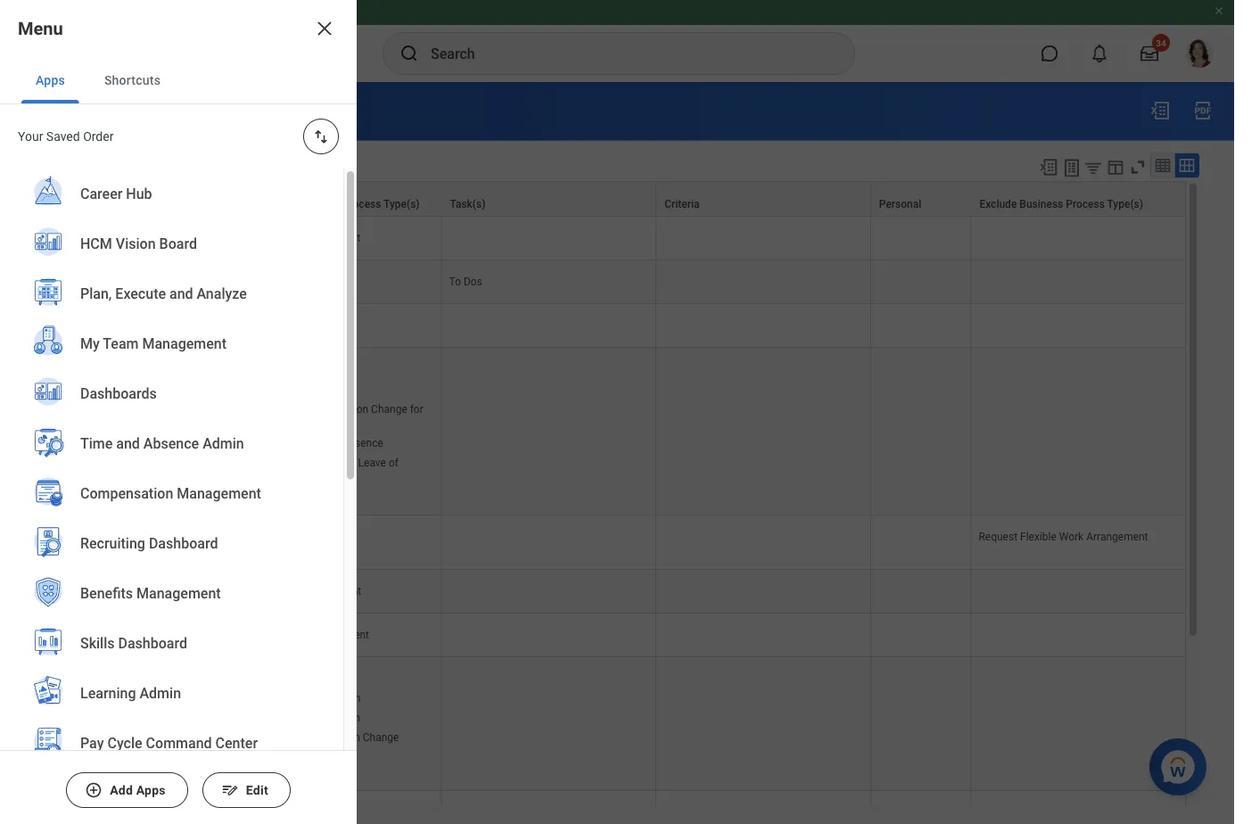 Task type: locate. For each thing, give the bounding box(es) containing it.
0 vertical spatial recruiting
[[80, 535, 145, 552]]

business up expense report event "element"
[[296, 198, 340, 210]]

1 horizontal spatial export to excel image
[[1150, 100, 1171, 121]]

customer invoice approvals link
[[44, 625, 177, 641]]

event
[[335, 232, 361, 244], [335, 585, 362, 597], [343, 628, 369, 641]]

business right exclude
[[1020, 198, 1064, 210]]

evergreen requisition
[[257, 712, 360, 724]]

cell
[[442, 216, 657, 260], [657, 216, 871, 260], [871, 216, 972, 260], [972, 216, 1186, 260], [657, 260, 871, 304], [871, 260, 972, 304], [972, 260, 1186, 304], [442, 304, 657, 348], [657, 304, 871, 348], [871, 304, 972, 348], [972, 304, 1186, 348], [442, 348, 657, 515], [657, 348, 871, 515], [871, 348, 972, 515], [972, 348, 1186, 515], [442, 515, 657, 570], [657, 515, 871, 570], [871, 515, 972, 570], [442, 570, 657, 613], [657, 570, 871, 613], [871, 570, 972, 613], [972, 570, 1186, 613], [442, 613, 657, 657], [657, 613, 871, 657], [871, 613, 972, 657], [972, 613, 1186, 657], [442, 657, 657, 791], [657, 657, 871, 791], [871, 657, 972, 791], [972, 657, 1186, 791], [442, 791, 657, 824], [657, 791, 871, 824], [871, 791, 972, 824], [972, 791, 1186, 824]]

1 horizontal spatial authorization
[[290, 319, 354, 332]]

1 horizontal spatial and
[[170, 285, 193, 302]]

apps
[[36, 73, 65, 87], [136, 783, 166, 798]]

request inside request time off element
[[257, 490, 296, 502]]

expense down include
[[257, 232, 298, 244]]

leave inside request compensation change for leave of absence
[[257, 417, 285, 429]]

2 vertical spatial of
[[389, 456, 399, 468]]

authorization for spend authorization approvals
[[76, 319, 140, 332]]

and left analyze
[[170, 285, 193, 302]]

export to excel image left view printable version (pdf) image
[[1150, 100, 1171, 121]]

0 horizontal spatial business
[[296, 198, 340, 210]]

0 vertical spatial items selected list
[[257, 359, 434, 503]]

leave right from on the bottom left of page
[[358, 456, 386, 468]]

1 horizontal spatial time
[[299, 490, 323, 502]]

1 vertical spatial compensation
[[80, 485, 173, 502]]

1 vertical spatial admin
[[140, 684, 181, 701]]

2 horizontal spatial of
[[389, 456, 399, 468]]

0 horizontal spatial of
[[288, 417, 298, 429]]

1 vertical spatial recruiting
[[44, 672, 92, 685]]

event for supplier invoice event
[[335, 585, 362, 597]]

evergreen down close
[[257, 712, 304, 724]]

0 vertical spatial of
[[288, 417, 298, 429]]

and inside plan, execute and analyze link
[[170, 285, 193, 302]]

benefits
[[80, 585, 133, 602]]

close job requisition
[[257, 692, 361, 704]]

1 vertical spatial approvals
[[143, 319, 190, 332]]

0 vertical spatial compensation
[[299, 402, 369, 415]]

2 evergreen from the top
[[257, 731, 304, 744]]

export to excel image
[[1150, 100, 1171, 121], [1039, 157, 1059, 177]]

select to filter grid data image
[[1084, 158, 1104, 177]]

1 vertical spatial inbox
[[45, 198, 71, 210]]

dos right all
[[73, 275, 92, 288]]

items selected list for 'row' containing recruiting
[[257, 669, 428, 764]]

row containing expense reports without exceptions
[[36, 515, 1186, 570]]

text edit image
[[221, 781, 239, 799]]

9 row from the top
[[36, 657, 1186, 791]]

leave
[[257, 417, 285, 429], [299, 436, 327, 449], [358, 456, 386, 468]]

request up request leave of absence element
[[257, 402, 296, 415]]

supplier
[[44, 585, 82, 597], [257, 585, 296, 597]]

global navigation dialog
[[0, 0, 357, 824]]

request flexible work arrangement element
[[979, 527, 1149, 543]]

interview element
[[257, 747, 301, 763]]

recruiting for recruiting dashboard
[[80, 535, 145, 552]]

add apps
[[110, 783, 166, 798]]

0 vertical spatial evergreen
[[257, 712, 304, 724]]

2 row from the top
[[36, 216, 1186, 260]]

0 horizontal spatial spend
[[44, 319, 74, 332]]

1 vertical spatial my
[[80, 335, 100, 352]]

management down recruiting dashboard 'link'
[[137, 585, 221, 602]]

admin
[[203, 435, 244, 452], [140, 684, 181, 701]]

authorization for spend authorization
[[290, 319, 354, 332]]

5 row from the top
[[36, 348, 1186, 515]]

1 supplier from the left
[[44, 585, 82, 597]]

my inside global navigation dialog
[[80, 335, 100, 352]]

include
[[258, 198, 293, 210]]

export to worksheets image
[[1062, 157, 1083, 179]]

event down supplier invoice event
[[343, 628, 369, 641]]

row containing supplier invoice approval
[[36, 570, 1186, 613]]

evergreen inside "element"
[[257, 712, 304, 724]]

2 vertical spatial approvals
[[129, 628, 177, 641]]

0 vertical spatial my
[[36, 98, 65, 123]]

authorization
[[76, 319, 140, 332], [290, 319, 354, 332]]

supplier invoice event element
[[257, 581, 362, 597]]

requisition
[[308, 692, 361, 704], [307, 712, 360, 724], [307, 731, 360, 744]]

1 row from the top
[[36, 181, 1186, 216]]

inbox
[[71, 98, 124, 123], [45, 198, 71, 210]]

0 vertical spatial event
[[335, 232, 361, 244]]

1 vertical spatial items selected list
[[257, 669, 428, 764]]

1 horizontal spatial type(s)
[[1108, 198, 1144, 210]]

2 report from the left
[[300, 232, 332, 244]]

1 horizontal spatial report
[[300, 232, 332, 244]]

edit
[[246, 783, 268, 798]]

dos
[[73, 275, 92, 288], [464, 275, 483, 288]]

dashboard inside 'link'
[[149, 535, 218, 552]]

filters
[[129, 98, 190, 123]]

0 horizontal spatial supplier
[[44, 585, 82, 597]]

approval
[[122, 585, 164, 597]]

menu
[[18, 18, 63, 39]]

2 items selected list from the top
[[257, 669, 428, 764]]

and
[[170, 285, 193, 302], [116, 435, 140, 452]]

2 to from the left
[[449, 275, 461, 288]]

time
[[80, 435, 113, 452], [299, 490, 323, 502]]

learning admin link
[[21, 668, 322, 720]]

add
[[110, 783, 133, 798]]

0 vertical spatial and
[[170, 285, 193, 302]]

and down dashboards
[[116, 435, 140, 452]]

compensation link
[[44, 803, 113, 819]]

absence/time
[[44, 363, 114, 375]]

compensation inside compensation management link
[[80, 485, 173, 502]]

compensation for compensation link
[[44, 806, 113, 819]]

compensation up request leave of absence element
[[299, 402, 369, 415]]

compensation up expense reports without exceptions link
[[80, 485, 173, 502]]

row
[[36, 181, 1186, 216], [36, 216, 1186, 260], [36, 260, 1186, 304], [36, 304, 1186, 348], [36, 348, 1186, 515], [36, 515, 1186, 570], [36, 570, 1186, 613], [36, 613, 1186, 657], [36, 657, 1186, 791]]

0 vertical spatial admin
[[203, 435, 244, 452]]

2 vertical spatial event
[[343, 628, 369, 641]]

1 vertical spatial export to excel image
[[1039, 157, 1059, 177]]

0 horizontal spatial customer
[[44, 628, 90, 641]]

recruiting inside 'link'
[[80, 535, 145, 552]]

process for exclude business process type(s)
[[1066, 198, 1105, 210]]

absence inside request return from leave of absence
[[257, 470, 299, 483]]

time down dashboards
[[80, 435, 113, 452]]

leave up return
[[299, 436, 327, 449]]

toolbar
[[1031, 153, 1200, 181]]

career
[[80, 185, 123, 202]]

event for expense report event
[[335, 232, 361, 244]]

inbox filter
[[45, 198, 98, 210]]

1 report from the left
[[87, 232, 118, 244]]

2 requisition from the top
[[307, 712, 360, 724]]

1 requisition from the top
[[308, 692, 361, 704]]

request inside request compensation change for leave of absence
[[257, 402, 296, 415]]

request time off
[[257, 490, 340, 502]]

1 horizontal spatial admin
[[203, 435, 244, 452]]

to
[[58, 275, 70, 288], [449, 275, 461, 288]]

customer for customer invoice approvals
[[44, 628, 90, 641]]

1 horizontal spatial business
[[1020, 198, 1064, 210]]

1 horizontal spatial spend
[[257, 319, 287, 332]]

change
[[371, 402, 407, 415], [363, 731, 399, 744]]

management up exceptions
[[177, 485, 261, 502]]

2 type(s) from the left
[[1108, 198, 1144, 210]]

expense down inbox filter
[[44, 232, 84, 244]]

customer invoice event element
[[257, 625, 369, 641]]

business
[[296, 198, 340, 210], [1020, 198, 1064, 210]]

supplier invoice approval link
[[44, 581, 164, 597]]

report inside "element"
[[300, 232, 332, 244]]

evergreen requisition change element
[[257, 728, 399, 744]]

1 type(s) from the left
[[384, 198, 420, 210]]

0 vertical spatial time
[[80, 435, 113, 452]]

2 dos from the left
[[464, 275, 483, 288]]

request time off element
[[257, 486, 340, 502]]

request leave of absence element
[[257, 433, 383, 449]]

expense report event
[[257, 232, 361, 244]]

evergreen for evergreen requisition
[[257, 712, 304, 724]]

task(s) button
[[442, 182, 656, 216]]

invoice down supplier invoice event
[[307, 628, 341, 641]]

to down task(s)
[[449, 275, 461, 288]]

interview
[[257, 751, 301, 763]]

leave inside request return from leave of absence
[[358, 456, 386, 468]]

type(s) left task(s)
[[384, 198, 420, 210]]

expense inside expense reports without exceptions link
[[44, 530, 84, 543]]

expense reports without exceptions link
[[44, 527, 217, 543]]

hcm vision board link
[[21, 219, 322, 270]]

absence down dashboards link
[[143, 435, 199, 452]]

vision
[[116, 235, 156, 252]]

request leave of absence
[[257, 436, 383, 449]]

customer up recruiting link
[[44, 628, 90, 641]]

expense report approvals
[[44, 232, 169, 244]]

spend
[[44, 319, 74, 332], [257, 319, 287, 332]]

career hub
[[80, 185, 152, 202]]

inbox left "filter"
[[45, 198, 71, 210]]

report for event
[[300, 232, 332, 244]]

1 vertical spatial dashboard
[[118, 635, 187, 651]]

invoice up customer invoice event element on the bottom left of page
[[299, 585, 333, 597]]

apps right add at left bottom
[[136, 783, 166, 798]]

change inside request compensation change for leave of absence
[[371, 402, 407, 415]]

request left the flexible
[[979, 530, 1018, 543]]

row containing expense report approvals
[[36, 216, 1186, 260]]

customer down supplier invoice event
[[257, 628, 304, 641]]

career hub link
[[21, 169, 322, 220]]

approvals for customer invoice approvals
[[129, 628, 177, 641]]

tab list
[[0, 57, 357, 104]]

fullscreen image
[[1128, 157, 1148, 177]]

expense inside expense report event "element"
[[257, 232, 298, 244]]

0 vertical spatial inbox
[[71, 98, 124, 123]]

1 items selected list from the top
[[257, 359, 434, 503]]

1 horizontal spatial my
[[80, 335, 100, 352]]

invoice left approval
[[85, 585, 119, 597]]

request flexible work arrangement
[[979, 530, 1149, 543]]

request inside request return from leave of absence
[[257, 456, 296, 468]]

request
[[257, 402, 296, 415], [257, 436, 296, 449], [257, 456, 296, 468], [257, 490, 296, 502], [979, 530, 1018, 543]]

cycle
[[107, 734, 142, 751]]

2 authorization from the left
[[290, 319, 354, 332]]

event inside "element"
[[335, 232, 361, 244]]

1 vertical spatial requisition
[[307, 712, 360, 724]]

recruiting dashboard link
[[21, 518, 322, 570]]

2 vertical spatial requisition
[[307, 731, 360, 744]]

invoice for supplier invoice approval
[[85, 585, 119, 597]]

compensation inside compensation row
[[44, 806, 113, 819]]

expense for expense report event
[[257, 232, 298, 244]]

0 horizontal spatial report
[[87, 232, 118, 244]]

1 vertical spatial management
[[177, 485, 261, 502]]

0 horizontal spatial process
[[342, 198, 381, 210]]

absence up from on the bottom left of page
[[342, 436, 383, 449]]

1 vertical spatial evergreen
[[257, 731, 304, 744]]

compensation down plus circle image
[[44, 806, 113, 819]]

8 row from the top
[[36, 613, 1186, 657]]

event down include business process type(s)
[[335, 232, 361, 244]]

filter
[[74, 198, 98, 210]]

order
[[83, 129, 114, 144]]

dashboards
[[80, 385, 157, 402]]

inbox large image
[[1141, 45, 1159, 62]]

recruiting
[[80, 535, 145, 552], [44, 672, 92, 685]]

items selected list containing close job requisition
[[257, 669, 428, 764]]

3 requisition from the top
[[307, 731, 360, 744]]

0 horizontal spatial apps
[[36, 73, 65, 87]]

1 horizontal spatial dos
[[464, 275, 483, 288]]

dos down task(s)
[[464, 275, 483, 288]]

view printable version (pdf) image
[[1193, 100, 1214, 121]]

3 row from the top
[[36, 260, 1186, 304]]

type(s) down click to view/edit grid preferences image at the right top of the page
[[1108, 198, 1144, 210]]

request for request time off
[[257, 490, 296, 502]]

2 vertical spatial compensation
[[44, 806, 113, 819]]

request inside request flexible work arrangement element
[[979, 530, 1018, 543]]

0 horizontal spatial dos
[[73, 275, 92, 288]]

expense inside expense report approvals link
[[44, 232, 84, 244]]

0 vertical spatial requisition
[[308, 692, 361, 704]]

absence up request leave of absence element
[[301, 417, 342, 429]]

notifications large image
[[1091, 45, 1109, 62]]

arrangement
[[1087, 530, 1149, 543]]

1 horizontal spatial process
[[1066, 198, 1105, 210]]

business inside include business process type(s) popup button
[[296, 198, 340, 210]]

recruiting for recruiting link
[[44, 672, 92, 685]]

my for my team management
[[80, 335, 100, 352]]

dashboard for recruiting dashboard
[[149, 535, 218, 552]]

evergreen up interview element
[[257, 731, 304, 744]]

dashboard down compensation management link
[[149, 535, 218, 552]]

0 vertical spatial approvals
[[121, 232, 169, 244]]

process down select to filter grid data icon
[[1066, 198, 1105, 210]]

center
[[216, 734, 258, 751]]

1 horizontal spatial to
[[449, 275, 461, 288]]

report for approvals
[[87, 232, 118, 244]]

your
[[18, 129, 43, 144]]

customer invoice event
[[257, 628, 369, 641]]

1 vertical spatial change
[[363, 731, 399, 744]]

0 vertical spatial export to excel image
[[1150, 100, 1171, 121]]

expense report event element
[[257, 228, 361, 244]]

pay
[[80, 734, 104, 751]]

apps inside button
[[136, 783, 166, 798]]

0 horizontal spatial time
[[80, 435, 113, 452]]

invoice
[[85, 585, 119, 597], [299, 585, 333, 597], [93, 628, 127, 641], [307, 628, 341, 641]]

compensation row
[[36, 791, 1186, 824]]

process up expense report event "element"
[[342, 198, 381, 210]]

expense reports without exceptions
[[44, 530, 217, 543]]

items selected list
[[257, 359, 434, 503], [257, 669, 428, 764]]

team
[[103, 335, 139, 352]]

items selected list containing request compensation change for leave of absence
[[257, 359, 434, 503]]

1 to from the left
[[58, 275, 70, 288]]

benefits management link
[[21, 568, 322, 620]]

profile logan mcneil element
[[1175, 34, 1225, 73]]

supplier up skills
[[44, 585, 82, 597]]

process for include business process type(s)
[[342, 198, 381, 210]]

1 vertical spatial apps
[[136, 783, 166, 798]]

my up saved
[[36, 98, 65, 123]]

recruiting link
[[44, 669, 92, 685]]

management down plan, execute and analyze link
[[142, 335, 227, 352]]

expense left "reports"
[[44, 530, 84, 543]]

6 row from the top
[[36, 515, 1186, 570]]

to right all
[[58, 275, 70, 288]]

inbox up the order
[[71, 98, 124, 123]]

1 vertical spatial event
[[335, 585, 362, 597]]

sort image
[[312, 128, 330, 145]]

request return from leave of absence element
[[257, 452, 399, 483]]

authorization down expense report event
[[290, 319, 354, 332]]

0 vertical spatial leave
[[257, 417, 285, 429]]

1 spend from the left
[[44, 319, 74, 332]]

supplier up customer invoice event element on the bottom left of page
[[257, 585, 296, 597]]

0 horizontal spatial leave
[[257, 417, 285, 429]]

table image
[[1154, 157, 1172, 174]]

compensation management
[[80, 485, 261, 502]]

request left return
[[257, 456, 296, 468]]

invoice down benefits
[[93, 628, 127, 641]]

plan,
[[80, 285, 112, 302]]

close job requisition element
[[257, 688, 361, 704]]

compensation for compensation management
[[80, 485, 173, 502]]

4 row from the top
[[36, 304, 1186, 348]]

row containing all to dos
[[36, 260, 1186, 304]]

row containing customer invoice approvals
[[36, 613, 1186, 657]]

0 horizontal spatial export to excel image
[[1039, 157, 1059, 177]]

recruiting inside "my inbox filters" main content
[[44, 672, 92, 685]]

requisition for evergreen requisition change
[[307, 731, 360, 744]]

apps down menu
[[36, 73, 65, 87]]

of
[[288, 417, 298, 429], [330, 436, 339, 449], [389, 456, 399, 468]]

2 vertical spatial management
[[137, 585, 221, 602]]

event up customer invoice event element on the bottom left of page
[[335, 585, 362, 597]]

admin down dashboards link
[[203, 435, 244, 452]]

time inside global navigation dialog
[[80, 435, 113, 452]]

criteria
[[665, 198, 700, 210]]

request inside request leave of absence element
[[257, 436, 296, 449]]

2 vertical spatial leave
[[358, 456, 386, 468]]

1 horizontal spatial leave
[[299, 436, 327, 449]]

event for customer invoice event
[[343, 628, 369, 641]]

2 spend from the left
[[257, 319, 287, 332]]

request up request time off element
[[257, 436, 296, 449]]

requisition up evergreen requisition change element
[[307, 712, 360, 724]]

0 vertical spatial apps
[[36, 73, 65, 87]]

supplier invoice approval
[[44, 585, 164, 597]]

my inside main content
[[36, 98, 65, 123]]

command
[[146, 734, 212, 751]]

2 horizontal spatial leave
[[358, 456, 386, 468]]

1 horizontal spatial of
[[330, 436, 339, 449]]

1 vertical spatial time
[[299, 490, 323, 502]]

items selected list for 'row' containing absence/time
[[257, 359, 434, 503]]

0 vertical spatial dashboard
[[149, 535, 218, 552]]

0 horizontal spatial to
[[58, 275, 70, 288]]

business for exclude
[[1020, 198, 1064, 210]]

time left off in the left of the page
[[299, 490, 323, 502]]

2 business from the left
[[1020, 198, 1064, 210]]

and inside time and absence admin link
[[116, 435, 140, 452]]

banner
[[0, 0, 1236, 82]]

1 customer from the left
[[44, 628, 90, 641]]

admin down skills dashboard link
[[140, 684, 181, 701]]

1 evergreen from the top
[[257, 712, 304, 724]]

evergreen for evergreen requisition change
[[257, 731, 304, 744]]

dashboards link
[[21, 368, 322, 420]]

2 process from the left
[[1066, 198, 1105, 210]]

change inside evergreen requisition change element
[[363, 731, 399, 744]]

0 horizontal spatial my
[[36, 98, 65, 123]]

0 horizontal spatial authorization
[[76, 319, 140, 332]]

absence up request time off element
[[257, 470, 299, 483]]

1 horizontal spatial customer
[[257, 628, 304, 641]]

management for compensation management
[[177, 485, 261, 502]]

list containing career hub
[[0, 169, 343, 824]]

absence inside request compensation change for leave of absence
[[301, 417, 342, 429]]

all to dos link
[[44, 272, 92, 288]]

evergreen requisition element
[[257, 708, 360, 724]]

row containing absence/time
[[36, 348, 1186, 515]]

export to excel image for 10 items
[[1039, 157, 1059, 177]]

request for request return from leave of absence
[[257, 456, 296, 468]]

request left off in the left of the page
[[257, 490, 296, 502]]

1 vertical spatial and
[[116, 435, 140, 452]]

time and absence admin
[[80, 435, 244, 452]]

requisition down evergreen requisition
[[307, 731, 360, 744]]

of right from on the bottom left of page
[[389, 456, 399, 468]]

inbox inside popup button
[[45, 198, 71, 210]]

customer invoice approvals
[[44, 628, 177, 641]]

1 horizontal spatial supplier
[[257, 585, 296, 597]]

list
[[0, 169, 343, 824]]

1 authorization from the left
[[76, 319, 140, 332]]

supplier invoice event
[[257, 585, 362, 597]]

0 vertical spatial change
[[371, 402, 407, 415]]

0 horizontal spatial type(s)
[[384, 198, 420, 210]]

1 horizontal spatial apps
[[136, 783, 166, 798]]

supplier for supplier invoice event
[[257, 585, 296, 597]]

authorization up team
[[76, 319, 140, 332]]

absence
[[301, 417, 342, 429], [143, 435, 199, 452], [342, 436, 383, 449], [257, 470, 299, 483]]

expand table image
[[1178, 157, 1196, 174]]

of up request leave of absence element
[[288, 417, 298, 429]]

export to excel image left export to worksheets icon
[[1039, 157, 1059, 177]]

my up absence/time
[[80, 335, 100, 352]]

1 business from the left
[[296, 198, 340, 210]]

of up from on the bottom left of page
[[330, 436, 339, 449]]

leave up request leave of absence element
[[257, 417, 285, 429]]

learning admin
[[80, 684, 181, 701]]

expense report approvals link
[[44, 228, 169, 244]]

2 customer from the left
[[257, 628, 304, 641]]

business inside exclude business process type(s) popup button
[[1020, 198, 1064, 210]]

dashboard down benefits management
[[118, 635, 187, 651]]

requisition up evergreen requisition "element"
[[308, 692, 361, 704]]

7 row from the top
[[36, 570, 1186, 613]]

2 supplier from the left
[[257, 585, 296, 597]]

0 horizontal spatial and
[[116, 435, 140, 452]]

1 process from the left
[[342, 198, 381, 210]]



Task type: vqa. For each thing, say whether or not it's contained in the screenshot.
right Supplier
yes



Task type: describe. For each thing, give the bounding box(es) containing it.
time and absence admin link
[[21, 418, 322, 470]]

exceptions
[[165, 530, 217, 543]]

change for requisition
[[363, 731, 399, 744]]

criteria button
[[657, 182, 870, 216]]

my team management link
[[21, 318, 322, 370]]

edit button
[[202, 773, 291, 808]]

0 horizontal spatial admin
[[140, 684, 181, 701]]

to dos
[[449, 275, 483, 288]]

inbox filter button
[[37, 182, 249, 216]]

skills
[[80, 635, 115, 651]]

shortcuts
[[104, 73, 161, 87]]

invoice for supplier invoice event
[[299, 585, 333, 597]]

1 vertical spatial leave
[[299, 436, 327, 449]]

of inside request compensation change for leave of absence
[[288, 417, 298, 429]]

invoice for customer invoice event
[[307, 628, 341, 641]]

tab list containing apps
[[0, 57, 357, 104]]

invoice for customer invoice approvals
[[93, 628, 127, 641]]

analyze
[[197, 285, 247, 302]]

1 vertical spatial of
[[330, 436, 339, 449]]

request for request flexible work arrangement
[[979, 530, 1018, 543]]

plus circle image
[[85, 781, 103, 799]]

dashboard for skills dashboard
[[118, 635, 187, 651]]

of inside request return from leave of absence
[[389, 456, 399, 468]]

add apps button
[[66, 773, 188, 808]]

hcm vision board
[[80, 235, 197, 252]]

absence inside list
[[143, 435, 199, 452]]

apps button
[[21, 57, 79, 103]]

shortcuts button
[[90, 57, 175, 103]]

type(s) for include business process type(s)
[[384, 198, 420, 210]]

reports
[[87, 530, 124, 543]]

learning
[[80, 684, 136, 701]]

request for request compensation change for leave of absence
[[257, 402, 296, 415]]

include business process type(s)
[[258, 198, 420, 210]]

plan, execute and analyze
[[80, 285, 247, 302]]

1 dos from the left
[[73, 275, 92, 288]]

spend authorization approvals
[[44, 319, 190, 332]]

all
[[44, 275, 56, 288]]

expense for expense report approvals
[[44, 232, 84, 244]]

my for my inbox filters
[[36, 98, 65, 123]]

your saved order
[[18, 129, 114, 144]]

skills dashboard
[[80, 635, 187, 651]]

10
[[36, 163, 48, 175]]

evergreen requisition change
[[257, 731, 399, 744]]

pay cycle command center
[[80, 734, 258, 751]]

approvals for spend authorization approvals
[[143, 319, 190, 332]]

without
[[126, 530, 162, 543]]

apps inside button
[[36, 73, 65, 87]]

pay cycle command center link
[[21, 718, 322, 770]]

include business process type(s) button
[[250, 182, 441, 216]]

my inbox filters
[[36, 98, 190, 123]]

personal button
[[871, 182, 971, 216]]

to dos element
[[449, 272, 483, 288]]

from
[[333, 456, 356, 468]]

spend authorization element
[[257, 315, 354, 332]]

my team management
[[80, 335, 227, 352]]

0 vertical spatial management
[[142, 335, 227, 352]]

my inbox filters main content
[[0, 82, 1236, 824]]

row containing spend authorization approvals
[[36, 304, 1186, 348]]

items
[[50, 163, 77, 175]]

export to excel image for my inbox filters
[[1150, 100, 1171, 121]]

requisition for evergreen requisition
[[307, 712, 360, 724]]

search image
[[399, 43, 420, 64]]

saved
[[46, 129, 80, 144]]

row containing inbox filter
[[36, 181, 1186, 216]]

10 items
[[36, 163, 77, 175]]

hub
[[126, 185, 152, 202]]

request compensation change for leave of absence element
[[257, 399, 424, 429]]

exclude business process type(s) button
[[972, 182, 1186, 216]]

change for compensation
[[371, 402, 407, 415]]

close environment banner image
[[1214, 5, 1225, 16]]

expense for expense reports without exceptions
[[44, 530, 84, 543]]

job
[[287, 692, 305, 704]]

compensation inside request compensation change for leave of absence
[[299, 402, 369, 415]]

recruiting dashboard
[[80, 535, 218, 552]]

plan, execute and analyze link
[[21, 269, 322, 320]]

flexible
[[1021, 530, 1057, 543]]

type(s) for exclude business process type(s)
[[1108, 198, 1144, 210]]

customer for customer invoice event
[[257, 628, 304, 641]]

list inside global navigation dialog
[[0, 169, 343, 824]]

return
[[299, 456, 330, 468]]

click to view/edit grid preferences image
[[1106, 157, 1126, 177]]

request for request leave of absence
[[257, 436, 296, 449]]

exclude business process type(s)
[[980, 198, 1144, 210]]

task(s)
[[450, 198, 486, 210]]

toolbar inside "my inbox filters" main content
[[1031, 153, 1200, 181]]

work
[[1060, 530, 1084, 543]]

spend for spend authorization
[[257, 319, 287, 332]]

business for include
[[296, 198, 340, 210]]

management for benefits management
[[137, 585, 221, 602]]

approvals for expense report approvals
[[121, 232, 169, 244]]

close
[[257, 692, 284, 704]]

off
[[326, 490, 340, 502]]

supplier for supplier invoice approval
[[44, 585, 82, 597]]

spend for spend authorization approvals
[[44, 319, 74, 332]]

spend authorization approvals link
[[44, 315, 190, 332]]

request return from leave of absence
[[257, 456, 399, 483]]

for
[[410, 402, 424, 415]]

all to dos
[[44, 275, 92, 288]]

spend authorization
[[257, 319, 354, 332]]

row containing recruiting
[[36, 657, 1186, 791]]

time inside 'row'
[[299, 490, 323, 502]]

x image
[[314, 18, 335, 39]]

board
[[159, 235, 197, 252]]



